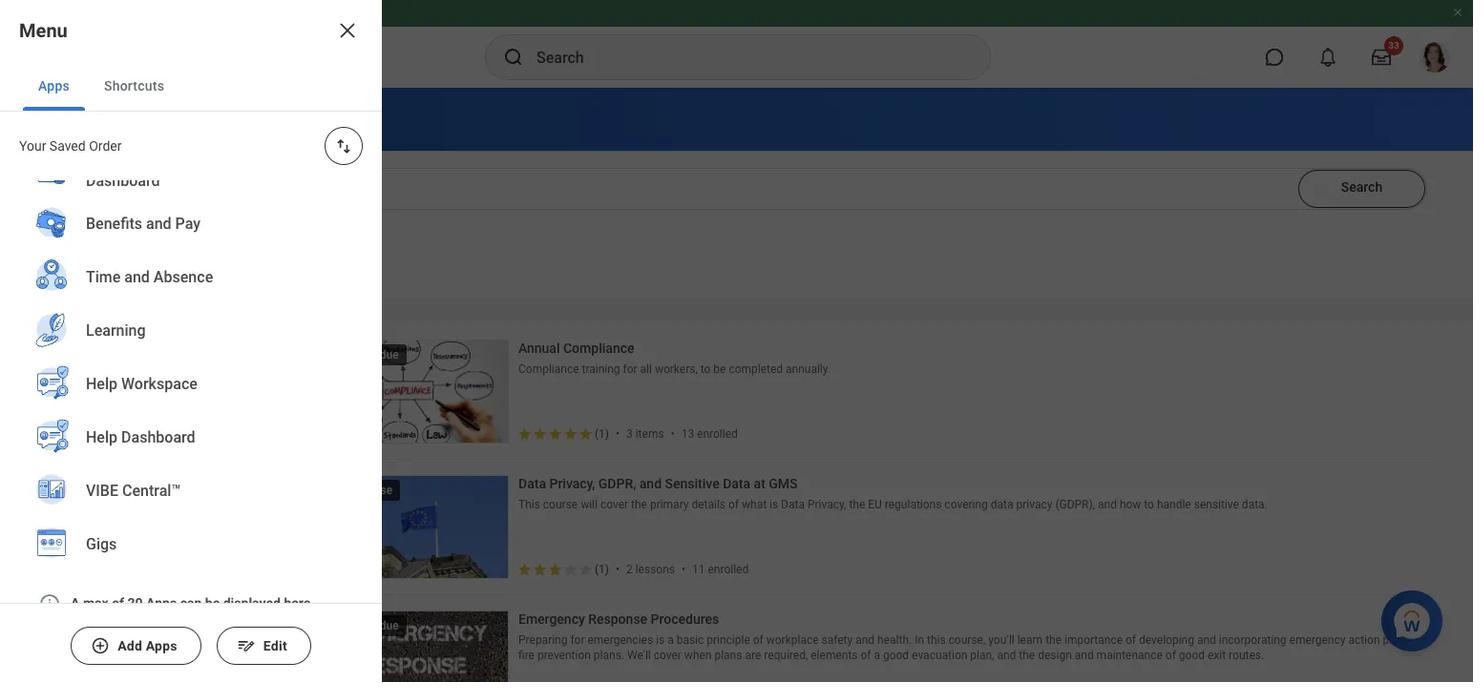 Task type: describe. For each thing, give the bounding box(es) containing it.
a max of 20 apps can be displayed here.
[[71, 596, 314, 611]]

core
[[71, 610, 94, 623]]

notifications large image
[[1318, 48, 1338, 67]]

1 vertical spatial compliance
[[518, 363, 579, 377]]

is inside emergency response procedures preparing for emergencies is a basic principle of workplace safety and health. in this course, you'll learn the importance of developing and incorporating emergency action plans and fire prevention plans. we'll cover when plans are required, elements of a good evacuation plan, and the design and maintenance of good exit routes.
[[656, 634, 665, 648]]

overdue for emergency response procedures
[[356, 619, 399, 633]]

overdue for annual compliance
[[356, 348, 399, 362]]

requires enrollment
[[71, 479, 173, 492]]

developing
[[1139, 634, 1194, 648]]

this course will cover the primary details of what is data privacy, the eu regulations covering data privacy (gdpr), and how to handle sensitive data.
[[518, 499, 1268, 512]]

on
[[71, 515, 85, 529]]

(1) for privacy,
[[595, 563, 609, 576]]

clear all
[[190, 387, 240, 403]]

0 horizontal spatial data
[[518, 476, 546, 491]]

can
[[180, 596, 202, 611]]

0 vertical spatial content
[[187, 109, 255, 131]]

benefits and pay
[[86, 215, 201, 233]]

shortcuts
[[104, 78, 164, 94]]

filter search field
[[38, 339, 313, 683]]

2 lessons
[[626, 563, 675, 576]]

completed
[[729, 363, 783, 377]]

2
[[626, 563, 633, 576]]

vibe
[[86, 482, 118, 501]]

all
[[225, 387, 240, 403]]

gdpr,
[[598, 476, 636, 491]]

and down you'll
[[997, 650, 1016, 663]]

here.
[[284, 596, 314, 611]]

13 enrolled
[[681, 427, 738, 441]]

annual compliance
[[518, 341, 634, 356]]

importance
[[1064, 634, 1123, 648]]

workers,
[[655, 363, 698, 377]]

annual compliance image
[[327, 340, 508, 443]]

required,
[[764, 650, 808, 663]]

workspace
[[121, 375, 197, 394]]

0 vertical spatial dashboard
[[86, 172, 160, 190]]

this
[[518, 499, 540, 512]]

0 vertical spatial a
[[667, 634, 674, 648]]

regulations
[[885, 499, 942, 512]]

your saved order
[[19, 138, 122, 154]]

a
[[71, 596, 80, 611]]

plus circle image
[[91, 637, 110, 656]]

and up exit
[[1197, 634, 1216, 648]]

maintenance
[[1097, 650, 1163, 663]]

Browse Learning Content text field
[[41, 169, 1426, 209]]

current search
[[41, 340, 157, 360]]

dashboard link
[[23, 144, 359, 200]]

0 horizontal spatial cover
[[600, 499, 628, 512]]

annually.
[[786, 363, 831, 377]]

0 vertical spatial for
[[623, 363, 637, 377]]

tab list containing apps
[[0, 61, 382, 112]]

(gdpr),
[[1055, 499, 1095, 512]]

saved
[[50, 138, 86, 154]]

demand
[[88, 515, 130, 529]]

data
[[991, 499, 1013, 512]]

competency group
[[38, 555, 301, 636]]

and up primary
[[639, 476, 662, 491]]

0 vertical spatial privacy,
[[549, 476, 595, 491]]

time and absence
[[86, 269, 213, 287]]

search inside "button"
[[1341, 179, 1383, 194]]

at
[[754, 476, 765, 491]]

help for help workspace
[[86, 375, 117, 394]]

add apps
[[118, 639, 177, 654]]

evacuation
[[912, 650, 967, 663]]

2 horizontal spatial data
[[781, 499, 805, 512]]

search image
[[48, 182, 63, 197]]

core values
[[71, 610, 132, 623]]

3 items
[[626, 427, 664, 441]]

emergency response procedures preparing for emergencies is a basic principle of workplace safety and health. in this course, you'll learn the importance of developing and incorporating emergency action plans and fire prevention plans. we'll cover when plans are required, elements of a good evacuation plan, and the design and maintenance of good exit routes.
[[518, 612, 1432, 663]]

you'll
[[988, 634, 1015, 648]]

1 horizontal spatial privacy,
[[808, 499, 846, 512]]

design
[[1038, 650, 1072, 663]]

search inside filter 'search box'
[[103, 340, 157, 360]]

of up are
[[753, 634, 764, 648]]

search button
[[1298, 170, 1425, 208]]

(1) for compliance
[[595, 427, 609, 441]]

gigs link
[[23, 518, 359, 574]]

access type group
[[38, 425, 301, 541]]

content inside filter 'search box'
[[72, 651, 133, 671]]

edit
[[263, 639, 287, 654]]

all
[[640, 363, 652, 377]]

shortcuts button
[[89, 61, 180, 111]]

inbox large image
[[1372, 48, 1391, 67]]

search results region
[[326, 340, 1435, 683]]

lessons
[[636, 563, 675, 576]]

clear all button
[[159, 377, 271, 415]]

details
[[692, 499, 726, 512]]

will
[[581, 499, 598, 512]]

annual
[[518, 341, 560, 356]]

chevron down image inside competency group
[[41, 560, 64, 574]]

learning link
[[23, 305, 359, 360]]

action
[[1348, 634, 1380, 648]]

we'll
[[627, 650, 651, 663]]

list containing dashboard
[[0, 0, 382, 587]]

apps inside tab list
[[38, 78, 70, 94]]

help for help dashboard
[[86, 429, 117, 447]]

edit button
[[217, 627, 311, 665]]

be for completed
[[713, 363, 726, 377]]

help dashboard
[[86, 429, 195, 447]]

handle
[[1157, 499, 1191, 512]]

covering
[[945, 499, 988, 512]]

add
[[118, 639, 142, 654]]

health.
[[877, 634, 912, 648]]

1 good from the left
[[883, 650, 909, 663]]

x image
[[336, 19, 359, 42]]

access type tree
[[45, 469, 294, 537]]

when
[[684, 650, 712, 663]]

vibe central™
[[86, 482, 181, 501]]

routes.
[[1229, 650, 1264, 663]]

11 enrolled
[[692, 563, 749, 576]]

13
[[681, 427, 694, 441]]

0 vertical spatial compliance
[[563, 341, 634, 356]]

type
[[132, 426, 169, 446]]

pay
[[175, 215, 201, 233]]

data privacy, gdpr, and sensitive data at gms
[[518, 476, 798, 491]]

emergency
[[518, 612, 585, 627]]

enrollment
[[118, 479, 173, 492]]

help workspace link
[[23, 358, 359, 413]]



Task type: locate. For each thing, give the bounding box(es) containing it.
1 overdue from the top
[[356, 348, 399, 362]]

1 vertical spatial cover
[[654, 650, 682, 663]]

of up maintenance
[[1126, 634, 1136, 648]]

and down importance
[[1075, 650, 1094, 663]]

search
[[1341, 179, 1383, 194], [103, 340, 157, 360]]

good left exit
[[1179, 650, 1205, 663]]

1 vertical spatial dashboard
[[121, 429, 195, 447]]

profile logan mcneil element
[[1408, 36, 1462, 78]]

learning down time
[[86, 322, 146, 340]]

2 overdue from the top
[[356, 619, 399, 633]]

access type button
[[72, 426, 169, 446]]

emergency response procedures image
[[327, 612, 508, 683]]

chevron down image
[[41, 429, 64, 443], [41, 560, 64, 574]]

course
[[543, 499, 578, 512]]

1 horizontal spatial good
[[1179, 650, 1205, 663]]

workplace
[[766, 634, 819, 648]]

privacy
[[1016, 499, 1052, 512]]

1 vertical spatial search
[[103, 340, 157, 360]]

(1)
[[595, 427, 609, 441], [595, 563, 609, 576]]

are
[[745, 650, 761, 663]]

learning
[[107, 109, 182, 131], [86, 322, 146, 340]]

response
[[588, 612, 647, 627]]

content
[[187, 109, 255, 131], [72, 651, 133, 671]]

help down 'current search'
[[86, 375, 117, 394]]

be right the can
[[205, 596, 220, 611]]

0 horizontal spatial to
[[700, 363, 711, 377]]

compliance training for all workers, to be completed annually.
[[518, 363, 831, 377]]

primary
[[650, 499, 689, 512]]

browse
[[38, 109, 102, 131]]

0 horizontal spatial a
[[667, 634, 674, 648]]

is right what
[[770, 499, 778, 512]]

help dashboard link
[[23, 411, 359, 467]]

cover down gdpr,
[[600, 499, 628, 512]]

(1) left 2
[[595, 563, 609, 576]]

0 vertical spatial chevron down image
[[41, 429, 64, 443]]

1 horizontal spatial for
[[623, 363, 637, 377]]

course,
[[949, 634, 986, 648]]

absence
[[154, 269, 213, 287]]

privacy, up course
[[549, 476, 595, 491]]

gms
[[769, 476, 798, 491]]

privacy, left eu
[[808, 499, 846, 512]]

1 horizontal spatial plans
[[1383, 634, 1411, 648]]

and
[[146, 215, 171, 233], [124, 269, 150, 287], [639, 476, 662, 491], [1098, 499, 1117, 512], [856, 634, 875, 648], [1197, 634, 1216, 648], [1413, 634, 1432, 648], [997, 650, 1016, 663], [1075, 650, 1094, 663]]

preparing
[[518, 634, 568, 648]]

prevention
[[537, 650, 591, 663]]

1 vertical spatial is
[[656, 634, 665, 648]]

1 help from the top
[[86, 375, 117, 394]]

in
[[915, 634, 924, 648]]

0 vertical spatial (1)
[[595, 427, 609, 441]]

order
[[89, 138, 122, 154]]

1 horizontal spatial cover
[[654, 650, 682, 663]]

banner
[[0, 0, 1473, 88]]

help
[[86, 375, 117, 394], [86, 429, 117, 447]]

content provider button
[[72, 651, 202, 671]]

enrolled for data privacy, gdpr, and sensitive data at gms
[[708, 563, 749, 576]]

enrolled right 13
[[697, 427, 738, 441]]

1 vertical spatial apps
[[146, 596, 177, 611]]

plans
[[1383, 634, 1411, 648], [715, 650, 742, 663]]

0 horizontal spatial plans
[[715, 650, 742, 663]]

0 vertical spatial apps
[[38, 78, 70, 94]]

plans down principle
[[715, 650, 742, 663]]

0 vertical spatial to
[[700, 363, 711, 377]]

of left 20
[[112, 596, 124, 611]]

1 vertical spatial privacy,
[[808, 499, 846, 512]]

2 good from the left
[[1179, 650, 1205, 663]]

requires
[[71, 479, 115, 492]]

0 vertical spatial help
[[86, 375, 117, 394]]

chevron down image left access at the bottom of the page
[[41, 429, 64, 443]]

basic
[[677, 634, 704, 648]]

is
[[770, 499, 778, 512], [656, 634, 665, 648]]

and left how
[[1098, 499, 1117, 512]]

provider
[[137, 651, 202, 671]]

enrolled
[[697, 427, 738, 441], [708, 563, 749, 576]]

chevron down image up info "image"
[[41, 560, 64, 574]]

2 help from the top
[[86, 429, 117, 447]]

access
[[72, 426, 128, 446]]

add apps button
[[71, 627, 201, 665]]

1 horizontal spatial a
[[874, 650, 880, 663]]

1 vertical spatial a
[[874, 650, 880, 663]]

enrolled for annual compliance
[[697, 427, 738, 441]]

1 vertical spatial learning
[[86, 322, 146, 340]]

1 vertical spatial chevron down image
[[41, 560, 64, 574]]

items
[[636, 427, 664, 441]]

incorporating
[[1219, 634, 1287, 648]]

0 vertical spatial enrolled
[[697, 427, 738, 441]]

search image
[[502, 46, 525, 69]]

browse learning content main content
[[0, 88, 1473, 683]]

list
[[0, 0, 382, 587]]

plans.
[[594, 650, 624, 663]]

vibe central™ link
[[23, 465, 359, 520]]

1 horizontal spatial search
[[1341, 179, 1383, 194]]

enrolled right "11"
[[708, 563, 749, 576]]

1 vertical spatial help
[[86, 429, 117, 447]]

sort image
[[334, 137, 353, 156]]

central™
[[122, 482, 181, 501]]

and right safety
[[856, 634, 875, 648]]

data privacy, gdpr, and sensitive data at gms image
[[327, 476, 508, 578]]

for inside emergency response procedures preparing for emergencies is a basic principle of workplace safety and health. in this course, you'll learn the importance of developing and incorporating emergency action plans and fire prevention plans. we'll cover when plans are required, elements of a good evacuation plan, and the design and maintenance of good exit routes.
[[570, 634, 585, 648]]

of left what
[[728, 499, 739, 512]]

0 vertical spatial cover
[[600, 499, 628, 512]]

the up design
[[1046, 634, 1062, 648]]

plans right action
[[1383, 634, 1411, 648]]

cover down the basic on the left bottom of page
[[654, 650, 682, 663]]

a down health. at the bottom of page
[[874, 650, 880, 663]]

help down save button
[[86, 429, 117, 447]]

data left at
[[723, 476, 750, 491]]

1 horizontal spatial is
[[770, 499, 778, 512]]

elements
[[811, 650, 858, 663]]

0 horizontal spatial search
[[103, 340, 157, 360]]

time and absence link
[[23, 251, 359, 306]]

Search search field
[[38, 169, 1426, 209]]

1 vertical spatial for
[[570, 634, 585, 648]]

1 horizontal spatial to
[[1144, 499, 1154, 512]]

and right action
[[1413, 634, 1432, 648]]

the left eu
[[849, 499, 865, 512]]

plan,
[[970, 650, 994, 663]]

displayed
[[223, 596, 281, 611]]

and left pay
[[146, 215, 171, 233]]

good
[[883, 650, 909, 663], [1179, 650, 1205, 663]]

to
[[700, 363, 711, 377], [1144, 499, 1154, 512]]

1 (1) from the top
[[595, 427, 609, 441]]

info image
[[38, 593, 61, 616]]

compliance up 'training'
[[563, 341, 634, 356]]

2 vertical spatial apps
[[146, 639, 177, 654]]

data down gms
[[781, 499, 805, 512]]

content provider
[[72, 651, 202, 671]]

to right how
[[1144, 499, 1154, 512]]

cover
[[600, 499, 628, 512], [654, 650, 682, 663]]

is left the basic on the left bottom of page
[[656, 634, 665, 648]]

learning down the shortcuts
[[107, 109, 182, 131]]

apps button
[[23, 61, 85, 111]]

of right elements
[[861, 650, 871, 663]]

1 vertical spatial content
[[72, 651, 133, 671]]

chevron down image inside access type "group"
[[41, 429, 64, 443]]

overdue
[[356, 348, 399, 362], [356, 619, 399, 633]]

the down learn
[[1019, 650, 1035, 663]]

for left the all
[[623, 363, 637, 377]]

1 vertical spatial plans
[[715, 650, 742, 663]]

gigs
[[86, 536, 117, 554]]

to right workers,
[[700, 363, 711, 377]]

1 horizontal spatial be
[[713, 363, 726, 377]]

1 horizontal spatial data
[[723, 476, 750, 491]]

compliance down annual
[[518, 363, 579, 377]]

be left "completed"
[[713, 363, 726, 377]]

0 vertical spatial learning
[[107, 109, 182, 131]]

1 vertical spatial (1)
[[595, 563, 609, 576]]

0 horizontal spatial good
[[883, 650, 909, 663]]

safety
[[822, 634, 853, 648]]

1 horizontal spatial content
[[187, 109, 255, 131]]

the down data privacy, gdpr, and sensitive data at gms
[[631, 499, 647, 512]]

time
[[86, 269, 121, 287]]

cover inside emergency response procedures preparing for emergencies is a basic principle of workplace safety and health. in this course, you'll learn the importance of developing and incorporating emergency action plans and fire prevention plans. we'll cover when plans are required, elements of a good evacuation plan, and the design and maintenance of good exit routes.
[[654, 650, 682, 663]]

of down developing on the bottom right of the page
[[1166, 650, 1176, 663]]

0 vertical spatial search
[[1341, 179, 1383, 194]]

global navigation dialog
[[0, 0, 382, 683]]

benefits and pay link
[[23, 198, 359, 253]]

of inside global navigation dialog
[[112, 596, 124, 611]]

learning inside global navigation dialog
[[86, 322, 146, 340]]

and right time
[[124, 269, 150, 287]]

3
[[626, 427, 633, 441]]

2 (1) from the top
[[595, 563, 609, 576]]

close environment banner image
[[1452, 7, 1464, 18]]

0 vertical spatial plans
[[1383, 634, 1411, 648]]

be inside global navigation dialog
[[205, 596, 220, 611]]

a left the basic on the left bottom of page
[[667, 634, 674, 648]]

1 vertical spatial be
[[205, 596, 220, 611]]

browse learning content element
[[38, 109, 255, 131]]

emergencies
[[588, 634, 653, 648]]

of
[[728, 499, 739, 512], [112, 596, 124, 611], [753, 634, 764, 648], [1126, 634, 1136, 648], [861, 650, 871, 663], [1166, 650, 1176, 663]]

0 horizontal spatial content
[[72, 651, 133, 671]]

tab list
[[0, 61, 382, 112]]

2 chevron down image from the top
[[41, 560, 64, 574]]

0 vertical spatial is
[[770, 499, 778, 512]]

(1) left 3
[[595, 427, 609, 441]]

good down health. at the bottom of page
[[883, 650, 909, 663]]

on demand
[[71, 515, 130, 529]]

how
[[1120, 499, 1141, 512]]

be for displayed
[[205, 596, 220, 611]]

text edit image
[[237, 637, 256, 656]]

0 horizontal spatial be
[[205, 596, 220, 611]]

0 horizontal spatial is
[[656, 634, 665, 648]]

1 vertical spatial overdue
[[356, 619, 399, 633]]

be inside search results region
[[713, 363, 726, 377]]

0 vertical spatial be
[[713, 363, 726, 377]]

learning inside main content
[[107, 109, 182, 131]]

dashboard
[[86, 172, 160, 190], [121, 429, 195, 447]]

1 vertical spatial to
[[1144, 499, 1154, 512]]

1 chevron down image from the top
[[41, 429, 64, 443]]

1 vertical spatial enrolled
[[708, 563, 749, 576]]

data.
[[1242, 499, 1268, 512]]

0 horizontal spatial for
[[570, 634, 585, 648]]

for up prevention
[[570, 634, 585, 648]]

sensitive
[[1194, 499, 1239, 512]]

values
[[97, 610, 132, 623]]

this
[[927, 634, 946, 648]]

0 vertical spatial overdue
[[356, 348, 399, 362]]

0 horizontal spatial privacy,
[[549, 476, 595, 491]]

data up this
[[518, 476, 546, 491]]



Task type: vqa. For each thing, say whether or not it's contained in the screenshot.
2nd chevron down icon from the top of the filter search field
yes



